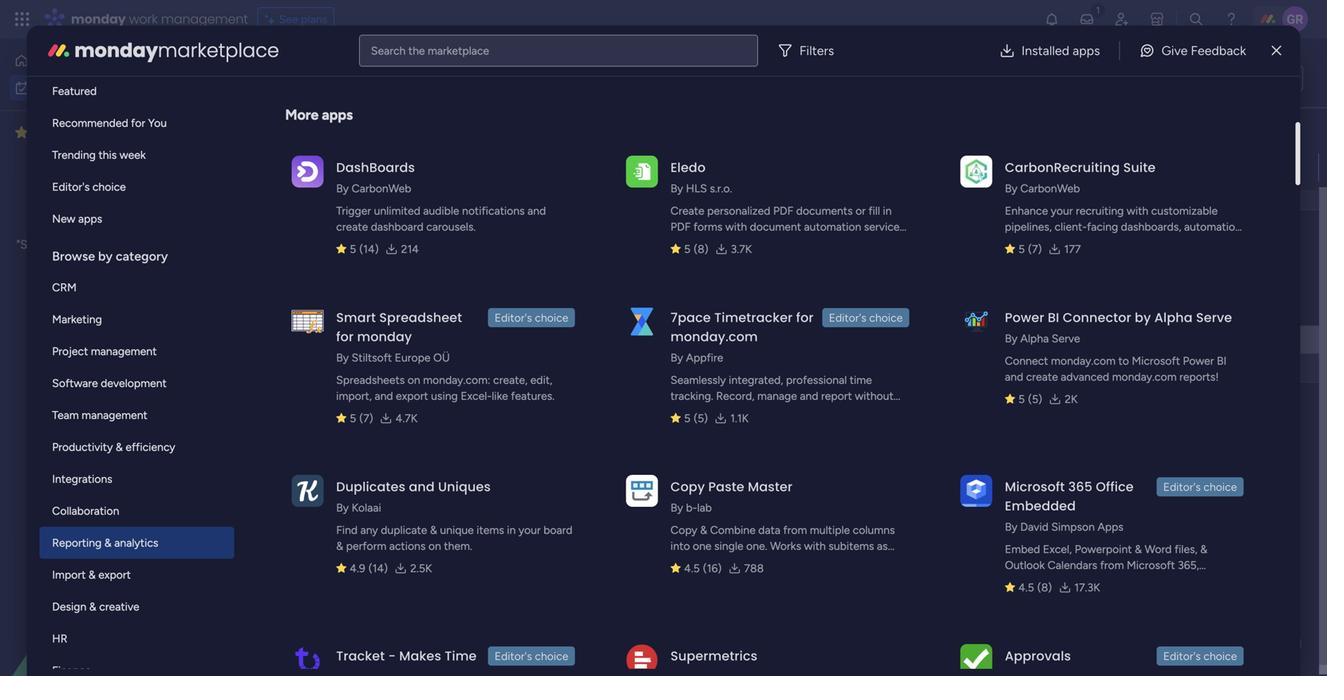 Task type: vqa. For each thing, say whether or not it's contained in the screenshot.
Robinson
no



Task type: describe. For each thing, give the bounding box(es) containing it.
& inside enhance your recruiting with customizable pipelines, client-facing dashboards, automation & more.
[[1005, 236, 1013, 249]]

plans
[[301, 12, 327, 26]]

just
[[704, 236, 726, 249]]

+ add item
[[260, 189, 316, 203]]

embed excel, powerpoint & word files, & outlook calendars from microsoft 365, onedrive & sharepoint
[[1005, 542, 1208, 588]]

by left stiltsoft
[[336, 351, 349, 364]]

development
[[101, 376, 167, 390]]

your inside enhance your recruiting with customizable pipelines, client-facing dashboards, automation & more.
[[1051, 204, 1074, 218]]

carbonweb inside dashboards by carbonweb
[[352, 182, 412, 195]]

editor's for monday
[[495, 311, 532, 325]]

actions
[[389, 539, 426, 553]]

in for hls
[[883, 204, 892, 218]]

uniques
[[438, 478, 491, 496]]

1 vertical spatial alpha
[[1021, 332, 1049, 345]]

2k
[[1065, 392, 1078, 406]]

using
[[431, 389, 458, 403]]

and inside spreadsheets on monday.com: create, edit, import, and export using excel-like features.
[[375, 389, 393, 403]]

personalized
[[708, 204, 771, 218]]

build
[[728, 236, 753, 249]]

else
[[887, 236, 906, 249]]

choice for time
[[535, 649, 569, 663]]

my for my work
[[236, 60, 272, 96]]

app logo image for create personalized pdf documents or fill in pdf forms with document automation service eledo. just build your template, everything else is automatic.
[[626, 155, 658, 187]]

"star"
[[16, 238, 46, 252]]

v2 star 2 image
[[15, 123, 28, 142]]

monday.com:
[[423, 373, 491, 387]]

create inside connect monday.com to microsoft power bi and create advanced monday.com reports!
[[1027, 370, 1059, 384]]

by inside dashboards by carbonweb
[[336, 182, 349, 195]]

copy & combine data from multiple columns into one single one. works with subitems as well!
[[671, 523, 895, 569]]

trending this week option
[[39, 139, 234, 171]]

trending this week
[[52, 148, 146, 162]]

group
[[711, 300, 742, 314]]

category
[[116, 249, 168, 264]]

(5) for 2k
[[1029, 392, 1043, 406]]

and inside the duplicates and uniques by kolaai
[[409, 478, 435, 496]]

2 do from the top
[[701, 335, 714, 348]]

see plans button
[[258, 7, 335, 31]]

productivity
[[52, 440, 113, 454]]

notifications image
[[1044, 11, 1060, 27]]

eledo.
[[671, 236, 701, 249]]

create inside trigger unlimited audible notifications and create dashboard carousels.
[[336, 220, 368, 234]]

my work option
[[10, 75, 194, 101]]

for for 7pace timetracker for monday.com
[[797, 309, 814, 327]]

2 vertical spatial monday.com
[[1113, 370, 1177, 384]]

feedback
[[1191, 43, 1247, 58]]

next
[[268, 415, 300, 436]]

europe
[[395, 351, 431, 364]]

crm
[[52, 281, 77, 294]]

software development
[[52, 376, 167, 390]]

the inside seamlessly integrated, professional time tracking. record, manage and report without the extra work.
[[671, 405, 687, 419]]

automation inside enhance your recruiting with customizable pipelines, client-facing dashboards, automation & more.
[[1185, 220, 1242, 234]]

editor's choice for monday.com
[[829, 311, 903, 325]]

1 to-do from the top
[[686, 162, 714, 175]]

2 to- from the top
[[686, 335, 701, 348]]

new apps option
[[39, 203, 234, 235]]

featured option
[[39, 75, 234, 107]]

week for next
[[304, 415, 341, 436]]

is
[[671, 252, 679, 265]]

& right design
[[89, 600, 96, 614]]

automatic.
[[681, 252, 734, 265]]

app logo image for seamlessly integrated, professional time tracking. record, manage and report without the extra work.
[[626, 306, 658, 338]]

later / 0 items
[[268, 473, 356, 493]]

people
[[997, 300, 1031, 314]]

in for uniques
[[507, 523, 516, 537]]

/ right later
[[308, 473, 315, 493]]

management for team management
[[82, 408, 148, 422]]

5 for by
[[1019, 242, 1025, 256]]

app logo image for enhance your recruiting with customizable pipelines, client-facing dashboards, automation & more.
[[961, 155, 993, 187]]

efficiency
[[126, 440, 175, 454]]

2 to-do from the top
[[686, 335, 714, 348]]

work inside "tracket - makes time work"
[[336, 666, 370, 676]]

5 down import,
[[350, 412, 356, 425]]

by inside 'power bi connector by alpha serve by alpha serve'
[[1005, 332, 1018, 345]]

search
[[371, 44, 406, 57]]

0 horizontal spatial serve
[[1052, 332, 1081, 345]]

5 (7) for pipelines,
[[1019, 242, 1042, 256]]

easily
[[48, 255, 78, 270]]

powerpoint
[[1075, 542, 1133, 556]]

1 horizontal spatial alpha
[[1155, 309, 1193, 327]]

tracking.
[[671, 389, 714, 403]]

0 vertical spatial 1
[[283, 161, 288, 174]]

recommended for you option
[[39, 107, 234, 139]]

board inside no favorite boards yet "star" any board so that you can easily access it later
[[71, 238, 102, 252]]

& down the find
[[336, 539, 344, 553]]

dapulse x slim image
[[1272, 41, 1282, 60]]

(5) for 1.1k
[[694, 412, 708, 425]]

1 to- from the top
[[686, 162, 701, 175]]

4.5 (16)
[[684, 562, 722, 575]]

items inside find any duplicate & unique items in your board & perform actions on them.
[[477, 523, 504, 537]]

so
[[105, 238, 117, 252]]

management for project management
[[91, 344, 157, 358]]

unlimited
[[374, 204, 421, 218]]

5 (5) for seamlessly integrated, professional time tracking. record, manage and report without the extra work.
[[684, 412, 708, 425]]

/ down 0 items
[[342, 300, 350, 321]]

trigger unlimited audible notifications and create dashboard carousels.
[[336, 204, 546, 234]]

next week / 0 items
[[268, 415, 394, 436]]

by inside 'power bi connector by alpha serve by alpha serve'
[[1135, 309, 1152, 327]]

onedrive
[[1005, 574, 1052, 588]]

browse by category heading
[[39, 235, 234, 271]]

0 vertical spatial item
[[293, 189, 316, 203]]

(14) for by
[[360, 242, 379, 256]]

& left efficiency
[[116, 440, 123, 454]]

1 horizontal spatial pdf
[[774, 204, 794, 218]]

with inside enhance your recruiting with customizable pipelines, client-facing dashboards, automation & more.
[[1127, 204, 1149, 218]]

0 vertical spatial serve
[[1197, 309, 1233, 327]]

0 items
[[328, 247, 366, 261]]

items inside later / 0 items
[[329, 477, 356, 491]]

project management option
[[39, 335, 234, 367]]

service
[[864, 220, 900, 234]]

software
[[52, 376, 98, 390]]

one
[[693, 539, 712, 553]]

search everything image
[[1189, 11, 1205, 27]]

greg robinson image
[[1283, 6, 1309, 32]]

supermetrics
[[671, 647, 758, 665]]

(7) for import,
[[360, 412, 373, 425]]

0 inside later / 0 items
[[319, 477, 326, 491]]

reporting
[[52, 536, 102, 550]]

23
[[1121, 161, 1133, 174]]

editor's inside editor's choice option
[[52, 180, 90, 194]]

connect
[[1005, 354, 1049, 368]]

monday work management
[[71, 10, 248, 28]]

5 (14)
[[350, 242, 379, 256]]

by inside copy paste master by b-lab
[[671, 501, 684, 515]]

monday inside smart spreadsheet for monday
[[357, 328, 412, 346]]

browse
[[52, 249, 95, 264]]

my work
[[236, 60, 343, 96]]

software development option
[[39, 367, 234, 399]]

customizable
[[1152, 204, 1218, 218]]

access
[[81, 255, 118, 270]]

0 inside without a date / 0 items
[[391, 535, 398, 548]]

choice for monday.com
[[870, 311, 903, 325]]

& down the calendars
[[1055, 574, 1062, 588]]

select product image
[[14, 11, 30, 27]]

new
[[52, 212, 75, 226]]

documents
[[797, 204, 853, 218]]

choice for embedded
[[1204, 480, 1238, 494]]

features.
[[511, 389, 555, 403]]

export inside spreadsheets on monday.com: create, edit, import, and export using excel-like features.
[[396, 389, 428, 403]]

apps for installed apps
[[1073, 43, 1101, 58]]

timetracker
[[715, 309, 793, 327]]

by left david
[[1005, 520, 1018, 534]]

master
[[748, 478, 793, 496]]

for inside option
[[131, 116, 145, 130]]

yet
[[146, 220, 164, 234]]

find any duplicate & unique items in your board & perform actions on them.
[[336, 523, 573, 553]]

& left analytics
[[104, 536, 112, 550]]

choice for monday
[[535, 311, 569, 325]]

carbonrecruiting suite by carbonweb
[[1005, 158, 1156, 195]]

week for this
[[301, 300, 338, 321]]

appfire
[[686, 351, 724, 364]]

into
[[671, 539, 690, 553]]

you
[[145, 238, 165, 252]]

office
[[1096, 478, 1134, 496]]

app logo image for copy & combine data from multiple columns into one single one. works with subitems as well!
[[626, 475, 658, 507]]

filters
[[800, 43, 835, 58]]

17.3k
[[1075, 581, 1101, 594]]

home option
[[10, 48, 194, 73]]

& right import
[[88, 568, 96, 582]]

app logo image for connect monday.com to microsoft power bi and create advanced monday.com reports!
[[961, 306, 993, 338]]

export inside option
[[98, 568, 131, 582]]

365
[[1069, 478, 1093, 496]]

automation inside 'create personalized pdf documents or fill in pdf forms with document automation service eledo. just build your template, everything else is automatic.'
[[804, 220, 862, 234]]

filters button
[[771, 35, 847, 67]]

sharepoint
[[1065, 574, 1120, 588]]

5 (8)
[[684, 242, 709, 256]]

monday for monday work management
[[71, 10, 126, 28]]

excel,
[[1043, 542, 1072, 556]]

and inside seamlessly integrated, professional time tracking. record, manage and report without the extra work.
[[800, 389, 819, 403]]

editor's for time
[[495, 649, 532, 663]]

import & export
[[52, 568, 131, 582]]

installed
[[1022, 43, 1070, 58]]

your inside find any duplicate & unique items in your board & perform actions on them.
[[519, 523, 541, 537]]

forms
[[694, 220, 723, 234]]

1 horizontal spatial marketplace
[[428, 44, 489, 57]]

files,
[[1175, 542, 1198, 556]]

import & export option
[[39, 559, 234, 591]]

to
[[1119, 354, 1130, 368]]

as
[[877, 539, 888, 553]]

this week / 1 item
[[268, 300, 383, 321]]

more.
[[1015, 236, 1043, 249]]

editor's for embedded
[[1164, 480, 1201, 494]]

bi inside 'power bi connector by alpha serve by alpha serve'
[[1048, 309, 1060, 327]]

& left "unique"
[[430, 523, 437, 537]]

and inside trigger unlimited audible notifications and create dashboard carousels.
[[528, 204, 546, 218]]

give feedback button
[[1127, 35, 1260, 67]]

everything
[[831, 236, 884, 249]]

enhance your recruiting with customizable pipelines, client-facing dashboards, automation & more.
[[1005, 204, 1242, 249]]

to do list
[[1252, 71, 1297, 85]]

team management option
[[39, 399, 234, 431]]

makes
[[399, 647, 441, 665]]

recruiting
[[1076, 204, 1124, 218]]

v2 overdue deadline image
[[1067, 160, 1080, 175]]

productivity & efficiency option
[[39, 431, 234, 463]]

power inside 'power bi connector by alpha serve by alpha serve'
[[1005, 309, 1045, 327]]

to do list button
[[1222, 65, 1304, 91]]

214
[[401, 242, 419, 256]]

embed
[[1005, 542, 1041, 556]]



Task type: locate. For each thing, give the bounding box(es) containing it.
1 inside this week / 1 item
[[353, 305, 358, 318]]

item right add on the left of the page
[[293, 189, 316, 203]]

hr
[[52, 632, 67, 645]]

1 horizontal spatial 5 (5)
[[1019, 392, 1043, 406]]

items right "unique"
[[477, 523, 504, 537]]

0 vertical spatial any
[[49, 238, 68, 252]]

with inside copy & combine data from multiple columns into one single one. works with subitems as well!
[[804, 539, 826, 553]]

monday up my work option
[[74, 37, 158, 64]]

find
[[336, 523, 358, 537]]

by david simpson apps
[[1005, 520, 1124, 534]]

5 for carbonweb
[[350, 242, 356, 256]]

by left it
[[98, 249, 113, 264]]

0 vertical spatial copy
[[671, 478, 705, 496]]

trending
[[52, 148, 96, 162]]

0 vertical spatial to-
[[686, 162, 701, 175]]

5 (5) down tracking.
[[684, 412, 708, 425]]

1 horizontal spatial apps
[[322, 106, 353, 123]]

0 horizontal spatial 1
[[283, 161, 288, 174]]

carbonweb down dashboards
[[352, 182, 412, 195]]

2 vertical spatial week
[[304, 415, 341, 436]]

apps inside option
[[78, 212, 102, 226]]

1 horizontal spatial board
[[544, 523, 573, 537]]

editor's choice inside option
[[52, 180, 126, 194]]

on inside find any duplicate & unique items in your board & perform actions on them.
[[429, 539, 441, 553]]

2 vertical spatial management
[[82, 408, 148, 422]]

to-do
[[686, 162, 714, 175], [686, 335, 714, 348]]

without
[[268, 530, 325, 550]]

0 vertical spatial 5 (7)
[[1019, 242, 1042, 256]]

template,
[[780, 236, 828, 249]]

your up client-
[[1051, 204, 1074, 218]]

automation
[[804, 220, 862, 234], [1185, 220, 1242, 234]]

2 carbonweb from the left
[[1021, 182, 1081, 195]]

for right timetracker
[[797, 309, 814, 327]]

0 vertical spatial apps
[[1073, 43, 1101, 58]]

1 vertical spatial board
[[544, 523, 573, 537]]

copy for paste
[[671, 478, 705, 496]]

items left 4.7k
[[366, 420, 394, 433]]

from inside copy & combine data from multiple columns into one single one. works with subitems as well!
[[784, 523, 807, 537]]

import,
[[336, 389, 372, 403]]

0 inside the next week / 0 items
[[356, 420, 363, 433]]

by left b- at the right bottom of the page
[[671, 501, 684, 515]]

0 vertical spatial power
[[1005, 309, 1045, 327]]

by appfire
[[671, 351, 724, 364]]

1 horizontal spatial (7)
[[1029, 242, 1042, 256]]

microsoft inside embed excel, powerpoint & word files, & outlook calendars from microsoft 365, onedrive & sharepoint
[[1127, 558, 1176, 572]]

monday for monday marketplace
[[74, 37, 158, 64]]

copy for &
[[671, 523, 698, 537]]

connector
[[1063, 309, 1132, 327]]

dashboard
[[371, 220, 424, 234]]

spreadsheet
[[379, 309, 462, 327]]

any up perform
[[361, 523, 378, 537]]

stiltsoft
[[352, 351, 392, 364]]

do up appfire
[[701, 335, 714, 348]]

enhance
[[1005, 204, 1049, 218]]

reporting & analytics option
[[39, 527, 234, 559]]

1 vertical spatial 5 (7)
[[350, 412, 373, 425]]

serve down connector
[[1052, 332, 1081, 345]]

from inside embed excel, powerpoint & word files, & outlook calendars from microsoft 365, onedrive & sharepoint
[[1101, 558, 1125, 572]]

for for smart spreadsheet for monday
[[336, 328, 354, 346]]

pdf up document
[[774, 204, 794, 218]]

on
[[408, 373, 420, 387], [429, 539, 441, 553]]

& inside copy & combine data from multiple columns into one single one. works with subitems as well!
[[700, 523, 708, 537]]

give feedback
[[1162, 43, 1247, 58]]

marketplace right search
[[428, 44, 489, 57]]

any inside find any duplicate & unique items in your board & perform actions on them.
[[361, 523, 378, 537]]

with inside 'create personalized pdf documents or fill in pdf forms with document automation service eledo. just build your template, everything else is automatic.'
[[726, 220, 747, 234]]

spreadsheets
[[336, 373, 405, 387]]

crm option
[[39, 271, 234, 303]]

david
[[1021, 520, 1049, 534]]

work for my
[[55, 81, 79, 95]]

microsoft down word
[[1127, 558, 1176, 572]]

2 vertical spatial your
[[519, 523, 541, 537]]

alpha up connect
[[1021, 332, 1049, 345]]

1 vertical spatial apps
[[322, 106, 353, 123]]

0 vertical spatial alpha
[[1155, 309, 1193, 327]]

items up 2.5k
[[401, 535, 428, 548]]

app logo image
[[292, 155, 324, 187], [626, 155, 658, 187], [961, 155, 993, 187], [292, 306, 324, 338], [626, 306, 658, 338], [961, 306, 993, 338], [292, 475, 324, 507], [626, 475, 658, 507], [961, 475, 993, 507], [292, 644, 324, 676], [626, 644, 658, 676], [961, 644, 993, 676]]

0 vertical spatial pdf
[[774, 204, 794, 218]]

you
[[148, 116, 167, 130]]

5 (5) for connect monday.com to microsoft power bi and create advanced monday.com reports!
[[1019, 392, 1043, 406]]

by stiltsoft europe oü
[[336, 351, 450, 364]]

1 vertical spatial with
[[726, 220, 747, 234]]

(7) down pipelines,
[[1029, 242, 1042, 256]]

and inside connect monday.com to microsoft power bi and create advanced monday.com reports!
[[1005, 370, 1024, 384]]

seamlessly
[[671, 373, 726, 387]]

0 horizontal spatial work
[[55, 81, 79, 95]]

1 horizontal spatial on
[[429, 539, 441, 553]]

alpha left the status
[[1155, 309, 1193, 327]]

0 vertical spatial 4.5
[[684, 562, 700, 575]]

monday up home option
[[71, 10, 126, 28]]

the right search
[[409, 44, 425, 57]]

by up connect
[[1005, 332, 1018, 345]]

1 vertical spatial any
[[361, 523, 378, 537]]

editor's for monday.com
[[829, 311, 867, 325]]

advanced
[[1061, 370, 1110, 384]]

with down multiple
[[804, 539, 826, 553]]

your inside 'create personalized pdf documents or fill in pdf forms with document automation service eledo. just build your template, everything else is automatic.'
[[755, 236, 778, 249]]

0 horizontal spatial 5 (7)
[[350, 412, 373, 425]]

automation down customizable
[[1185, 220, 1242, 234]]

1 horizontal spatial carbonweb
[[1021, 182, 1081, 195]]

0 horizontal spatial marketplace
[[158, 37, 279, 64]]

(14) for and
[[369, 562, 388, 575]]

apps for more apps
[[322, 106, 353, 123]]

and down connect
[[1005, 370, 1024, 384]]

to-
[[686, 162, 701, 175], [686, 335, 701, 348]]

4.5 for 4.5 (8)
[[1019, 581, 1035, 594]]

1 horizontal spatial in
[[883, 204, 892, 218]]

duplicates
[[336, 478, 406, 496]]

on left "them."
[[429, 539, 441, 553]]

board inside find any duplicate & unique items in your board & perform actions on them.
[[544, 523, 573, 537]]

week inside option
[[120, 148, 146, 162]]

dashboards by carbonweb
[[336, 158, 415, 195]]

duplicates and uniques by kolaai
[[336, 478, 491, 515]]

2 automation from the left
[[1185, 220, 1242, 234]]

1 image
[[1091, 1, 1106, 19]]

by inside carbonrecruiting suite by carbonweb
[[1005, 182, 1018, 195]]

by left appfire
[[671, 351, 684, 364]]

0 horizontal spatial the
[[409, 44, 425, 57]]

5 for connector
[[1019, 392, 1025, 406]]

app logo image for embed excel, powerpoint & word files, & outlook calendars from microsoft 365, onedrive & sharepoint
[[961, 475, 993, 507]]

jan 23
[[1102, 161, 1133, 174]]

1 vertical spatial 1
[[353, 305, 358, 318]]

carbonweb inside carbonrecruiting suite by carbonweb
[[1021, 182, 1081, 195]]

items
[[338, 247, 366, 261], [366, 420, 394, 433], [329, 477, 356, 491], [477, 523, 504, 537], [401, 535, 428, 548]]

0 vertical spatial with
[[1127, 204, 1149, 218]]

my down "home"
[[37, 81, 52, 95]]

by inside heading
[[98, 249, 113, 264]]

management up development at the bottom left of page
[[91, 344, 157, 358]]

app logo image for trigger unlimited audible notifications and create dashboard carousels.
[[292, 155, 324, 187]]

items up 'kolaai'
[[329, 477, 356, 491]]

2 vertical spatial monday
[[357, 328, 412, 346]]

0 vertical spatial microsoft
[[1132, 354, 1181, 368]]

1 horizontal spatial work
[[129, 10, 158, 28]]

copy inside copy paste master by b-lab
[[671, 478, 705, 496]]

copy inside copy & combine data from multiple columns into one single one. works with subitems as well!
[[671, 523, 698, 537]]

0 vertical spatial on
[[408, 373, 420, 387]]

integrations option
[[39, 463, 234, 495]]

/ right date
[[380, 530, 387, 550]]

1 up stiltsoft
[[353, 305, 358, 318]]

1 horizontal spatial by
[[1135, 309, 1152, 327]]

in right "unique"
[[507, 523, 516, 537]]

power up 'reports!'
[[1183, 354, 1215, 368]]

lottie animation element
[[0, 515, 204, 676]]

0 horizontal spatial 5 (5)
[[684, 412, 708, 425]]

items inside the next week / 0 items
[[366, 420, 394, 433]]

1 vertical spatial do
[[701, 335, 714, 348]]

multiple
[[810, 523, 850, 537]]

1 vertical spatial bi
[[1217, 354, 1227, 368]]

work up monday marketplace
[[129, 10, 158, 28]]

lottie animation image
[[0, 515, 204, 676]]

app logo image for find any duplicate & unique items in your board & perform actions on them.
[[292, 475, 324, 507]]

editor's choice for time
[[495, 649, 569, 663]]

by right date
[[1135, 309, 1152, 327]]

update feed image
[[1079, 11, 1095, 27]]

None search field
[[302, 126, 448, 152]]

0 vertical spatial your
[[1051, 204, 1074, 218]]

bi right people
[[1048, 309, 1060, 327]]

monday marketplace image
[[46, 38, 71, 63]]

1 vertical spatial in
[[507, 523, 516, 537]]

power bi connector by alpha serve by alpha serve
[[1005, 309, 1233, 345]]

5 (7) down import,
[[350, 412, 373, 425]]

1 horizontal spatial 4.5
[[1019, 581, 1035, 594]]

suite
[[1124, 158, 1156, 176]]

my down see plans 'button'
[[236, 60, 272, 96]]

1 vertical spatial pdf
[[671, 220, 691, 234]]

with down personalized
[[726, 220, 747, 234]]

bi inside connect monday.com to microsoft power bi and create advanced monday.com reports!
[[1217, 354, 1227, 368]]

lab
[[697, 501, 712, 515]]

1 vertical spatial monday.com
[[1051, 354, 1116, 368]]

0 horizontal spatial export
[[98, 568, 131, 582]]

microsoft inside microsoft 365 office embedded
[[1005, 478, 1065, 496]]

5 (7) for import,
[[350, 412, 373, 425]]

power
[[1005, 309, 1045, 327], [1183, 354, 1215, 368]]

(8) down outlook
[[1038, 581, 1053, 594]]

create
[[671, 204, 705, 218]]

for down the smart
[[336, 328, 354, 346]]

& right 'files,'
[[1201, 542, 1208, 556]]

2 horizontal spatial your
[[1051, 204, 1074, 218]]

item
[[293, 189, 316, 203], [361, 305, 383, 318]]

by up 'trigger'
[[336, 182, 349, 195]]

carbonweb down "carbonrecruiting"
[[1021, 182, 1081, 195]]

management up productivity & efficiency
[[82, 408, 148, 422]]

favorite
[[59, 220, 102, 234]]

5 right the is
[[684, 242, 691, 256]]

in inside 'create personalized pdf documents or fill in pdf forms with document automation service eledo. just build your template, everything else is automatic.'
[[883, 204, 892, 218]]

marketplace
[[158, 37, 279, 64], [428, 44, 489, 57]]

choice inside editor's choice option
[[92, 180, 126, 194]]

0 vertical spatial board
[[71, 238, 102, 252]]

5 for hls
[[684, 242, 691, 256]]

team
[[52, 408, 79, 422]]

-
[[388, 647, 396, 665]]

0 horizontal spatial your
[[519, 523, 541, 537]]

0 horizontal spatial carbonweb
[[352, 182, 412, 195]]

unique
[[440, 523, 474, 537]]

date
[[342, 530, 376, 550]]

0 horizontal spatial on
[[408, 373, 420, 387]]

1 vertical spatial create
[[1027, 370, 1059, 384]]

5 down pipelines,
[[1019, 242, 1025, 256]]

tracket
[[336, 647, 385, 665]]

smart
[[336, 309, 376, 327]]

well!
[[671, 555, 694, 569]]

client-
[[1055, 220, 1087, 234]]

1 vertical spatial from
[[1101, 558, 1125, 572]]

1 carbonweb from the left
[[352, 182, 412, 195]]

1 vertical spatial your
[[755, 236, 778, 249]]

work inside option
[[55, 81, 79, 95]]

0 vertical spatial (7)
[[1029, 242, 1042, 256]]

0 vertical spatial from
[[784, 523, 807, 537]]

0 down import,
[[356, 420, 363, 433]]

do up hls
[[701, 162, 714, 175]]

788
[[744, 562, 764, 575]]

2 vertical spatial apps
[[78, 212, 102, 226]]

trigger
[[336, 204, 371, 218]]

recommended for you
[[52, 116, 167, 130]]

0 vertical spatial management
[[161, 10, 248, 28]]

work down tracket
[[336, 666, 370, 676]]

app logo image for spreadsheets on monday.com: create, edit, import, and export using excel-like features.
[[292, 306, 324, 338]]

management
[[161, 10, 248, 28], [91, 344, 157, 358], [82, 408, 148, 422]]

dashboards,
[[1121, 220, 1182, 234]]

help image
[[1224, 11, 1240, 27]]

(7) for pipelines,
[[1029, 242, 1042, 256]]

for
[[131, 116, 145, 130], [797, 309, 814, 327], [336, 328, 354, 346]]

item up stiltsoft
[[361, 305, 383, 318]]

any up easily
[[49, 238, 68, 252]]

hls
[[686, 182, 707, 195]]

work for monday
[[129, 10, 158, 28]]

(5) left 2k
[[1029, 392, 1043, 406]]

time
[[850, 373, 872, 387]]

apps right "new"
[[78, 212, 102, 226]]

0 horizontal spatial with
[[726, 220, 747, 234]]

any inside no favorite boards yet "star" any board so that you can easily access it later
[[49, 238, 68, 252]]

serve up 'reports!'
[[1197, 309, 1233, 327]]

later
[[131, 255, 155, 270]]

single
[[715, 539, 744, 553]]

0 right perform
[[391, 535, 398, 548]]

list
[[1282, 71, 1297, 85]]

monday up the by stiltsoft europe oü
[[357, 328, 412, 346]]

+
[[260, 189, 267, 203]]

create,
[[493, 373, 528, 387]]

monday marketplace
[[74, 37, 279, 64]]

in right fill
[[883, 204, 892, 218]]

1 vertical spatial power
[[1183, 354, 1215, 368]]

0 horizontal spatial my
[[37, 81, 52, 95]]

for inside smart spreadsheet for monday
[[336, 328, 354, 346]]

invite members image
[[1115, 11, 1130, 27]]

0 horizontal spatial (5)
[[694, 412, 708, 425]]

1 horizontal spatial automation
[[1185, 220, 1242, 234]]

for inside the "7pace timetracker for monday.com"
[[797, 309, 814, 327]]

monday marketplace image
[[1150, 11, 1166, 27]]

editor's choice option
[[39, 171, 234, 203]]

4.7k
[[396, 412, 418, 425]]

0 horizontal spatial pdf
[[671, 220, 691, 234]]

pdf up eledo.
[[671, 220, 691, 234]]

1 horizontal spatial any
[[361, 523, 378, 537]]

browse by category list box
[[39, 6, 234, 676]]

featured
[[52, 84, 97, 98]]

by inside eledo by hls s.r.o.
[[671, 182, 684, 195]]

4.5 down outlook
[[1019, 581, 1035, 594]]

task
[[259, 161, 280, 174]]

0 vertical spatial in
[[883, 204, 892, 218]]

the down tracking.
[[671, 405, 687, 419]]

4.9
[[350, 562, 365, 575]]

apps right more on the left top of the page
[[322, 106, 353, 123]]

0 vertical spatial (8)
[[694, 242, 709, 256]]

word
[[1145, 542, 1172, 556]]

editor's choice for embedded
[[1164, 480, 1238, 494]]

1 vertical spatial monday
[[74, 37, 158, 64]]

your down document
[[755, 236, 778, 249]]

jan
[[1102, 161, 1119, 174]]

browse by category
[[52, 249, 168, 264]]

item inside this week / 1 item
[[361, 305, 383, 318]]

board
[[71, 238, 102, 252], [544, 523, 573, 537]]

collaboration option
[[39, 495, 234, 527]]

by left hls
[[671, 182, 684, 195]]

my for my work
[[37, 81, 52, 95]]

items down 'trigger'
[[338, 247, 366, 261]]

no
[[40, 220, 56, 234]]

1 vertical spatial copy
[[671, 523, 698, 537]]

1 vertical spatial for
[[797, 309, 814, 327]]

on down europe
[[408, 373, 420, 387]]

audible
[[423, 204, 460, 218]]

marketing option
[[39, 303, 234, 335]]

and left uniques
[[409, 478, 435, 496]]

by up the find
[[336, 501, 349, 515]]

& left word
[[1135, 542, 1142, 556]]

copy paste master by b-lab
[[671, 478, 793, 515]]

& up the one
[[700, 523, 708, 537]]

without a date / 0 items
[[268, 530, 428, 550]]

monday.com inside the "7pace timetracker for monday.com"
[[671, 328, 758, 346]]

1 copy from the top
[[671, 478, 705, 496]]

4.5 for 4.5 (16)
[[684, 562, 700, 575]]

1 horizontal spatial (5)
[[1029, 392, 1043, 406]]

power up connect
[[1005, 309, 1045, 327]]

s.r.o.
[[710, 182, 733, 195]]

to-do up by appfire
[[686, 335, 714, 348]]

design & creative option
[[39, 591, 234, 623]]

apps for new apps
[[78, 212, 102, 226]]

1 automation from the left
[[804, 220, 862, 234]]

/
[[342, 300, 350, 321], [345, 415, 352, 436], [308, 473, 315, 493], [380, 530, 387, 550]]

1 vertical spatial (8)
[[1038, 581, 1053, 594]]

1 right task
[[283, 161, 288, 174]]

and down professional
[[800, 389, 819, 403]]

apps inside button
[[1073, 43, 1101, 58]]

integrations
[[52, 472, 112, 486]]

4.9 (14)
[[350, 562, 388, 575]]

5 down tracking.
[[684, 412, 691, 425]]

(14) right the 4.9
[[369, 562, 388, 575]]

editor's choice for monday
[[495, 311, 569, 325]]

copy up b- at the right bottom of the page
[[671, 478, 705, 496]]

(14) down the dashboard
[[360, 242, 379, 256]]

monday
[[71, 10, 126, 28], [74, 37, 158, 64], [357, 328, 412, 346]]

1 do from the top
[[701, 162, 714, 175]]

0 vertical spatial work
[[278, 60, 343, 96]]

management up monday marketplace
[[161, 10, 248, 28]]

0 horizontal spatial any
[[49, 238, 68, 252]]

0 vertical spatial export
[[396, 389, 428, 403]]

2 vertical spatial with
[[804, 539, 826, 553]]

0 horizontal spatial create
[[336, 220, 368, 234]]

in inside find any duplicate & unique items in your board & perform actions on them.
[[507, 523, 516, 537]]

5 down connect
[[1019, 392, 1025, 406]]

0 horizontal spatial alpha
[[1021, 332, 1049, 345]]

from
[[784, 523, 807, 537], [1101, 558, 1125, 572]]

from up works at the right of the page
[[784, 523, 807, 537]]

my
[[236, 60, 272, 96], [37, 81, 52, 95]]

1 horizontal spatial your
[[755, 236, 778, 249]]

(8) for eledo.
[[694, 242, 709, 256]]

export up 4.7k
[[396, 389, 428, 403]]

work down "home"
[[55, 81, 79, 95]]

your right "unique"
[[519, 523, 541, 537]]

without
[[855, 389, 894, 403]]

my inside option
[[37, 81, 52, 95]]

copy
[[671, 478, 705, 496], [671, 523, 698, 537]]

to
[[1252, 71, 1264, 85]]

2 vertical spatial for
[[336, 328, 354, 346]]

2 copy from the top
[[671, 523, 698, 537]]

monday.com down to
[[1113, 370, 1177, 384]]

1 horizontal spatial power
[[1183, 354, 1215, 368]]

Filter dashboard by text search field
[[302, 126, 448, 152]]

0 horizontal spatial board
[[71, 238, 102, 252]]

1 vertical spatial on
[[429, 539, 441, 553]]

1 horizontal spatial from
[[1101, 558, 1125, 572]]

0 horizontal spatial (8)
[[694, 242, 709, 256]]

0 horizontal spatial power
[[1005, 309, 1045, 327]]

0 left 5 (14)
[[328, 247, 335, 261]]

0 vertical spatial monday
[[71, 10, 126, 28]]

power inside connect monday.com to microsoft power bi and create advanced monday.com reports!
[[1183, 354, 1215, 368]]

/ down import,
[[345, 415, 352, 436]]

create down connect
[[1027, 370, 1059, 384]]

1 horizontal spatial 1
[[353, 305, 358, 318]]

1 vertical spatial serve
[[1052, 332, 1081, 345]]

items inside without a date / 0 items
[[401, 535, 428, 548]]

home link
[[10, 48, 194, 73]]

monday.com
[[671, 328, 758, 346], [1051, 354, 1116, 368], [1113, 370, 1177, 384]]

by inside the duplicates and uniques by kolaai
[[336, 501, 349, 515]]

1 vertical spatial (7)
[[360, 412, 373, 425]]

on inside spreadsheets on monday.com: create, edit, import, and export using excel-like features.
[[408, 373, 420, 387]]

1 vertical spatial export
[[98, 568, 131, 582]]

0 vertical spatial for
[[131, 116, 145, 130]]

1 vertical spatial (14)
[[369, 562, 388, 575]]

(8) for &
[[1038, 581, 1053, 594]]

1 vertical spatial (5)
[[694, 412, 708, 425]]

hr option
[[39, 623, 234, 655]]

microsoft inside connect monday.com to microsoft power bi and create advanced monday.com reports!
[[1132, 354, 1181, 368]]

1 vertical spatial management
[[91, 344, 157, 358]]

0 horizontal spatial in
[[507, 523, 516, 537]]

monday.com up appfire
[[671, 328, 758, 346]]



